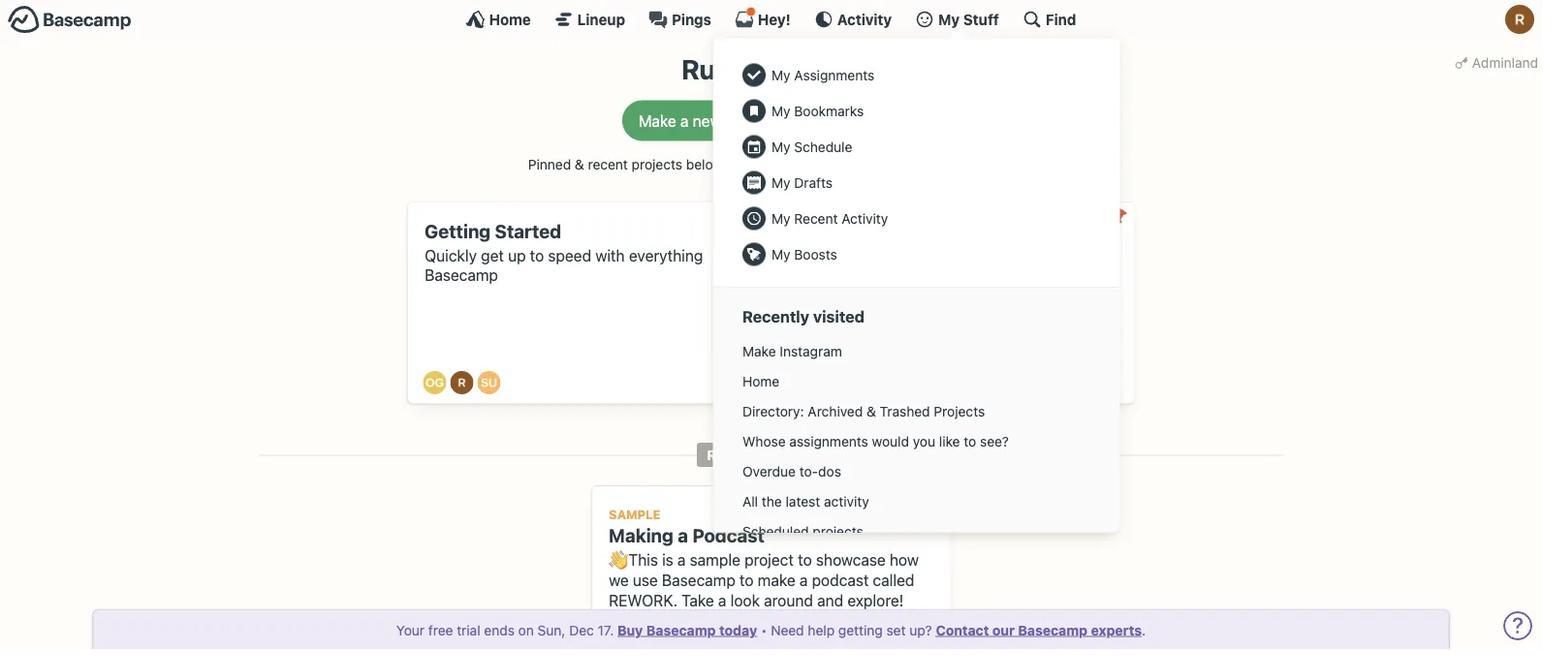 Task type: locate. For each thing, give the bounding box(es) containing it.
basecamp up take
[[662, 571, 736, 590]]

make
[[639, 112, 677, 130], [742, 343, 776, 359]]

oranges
[[752, 53, 861, 85]]

None submit
[[1104, 202, 1135, 233]]

activity up "assignments" at the right of the page
[[838, 11, 892, 28]]

recently up make instagram
[[742, 308, 809, 326]]

find button
[[1023, 10, 1077, 29]]

need
[[771, 622, 804, 638]]

1 vertical spatial make
[[742, 343, 776, 359]]

activity up company instagram
[[841, 210, 888, 226]]

projects left below
[[632, 157, 683, 173]]

buy basecamp today link
[[618, 622, 757, 638]]

my boosts link
[[733, 237, 1101, 272]]

home left "lineup" link
[[489, 11, 531, 28]]

visited up to-
[[781, 447, 836, 463]]

1 · from the left
[[727, 157, 731, 173]]

a inside make a new project link
[[681, 112, 689, 130]]

make for make instagram
[[742, 343, 776, 359]]

orlando gary image
[[792, 371, 815, 395]]

all
[[768, 157, 782, 173]]

1 horizontal spatial home link
[[733, 367, 1101, 397]]

ruby oranges
[[682, 53, 861, 85]]

my inside popup button
[[939, 11, 960, 28]]

my bookmarks link
[[733, 93, 1101, 129]]

0 vertical spatial visited
[[813, 308, 864, 326]]

project
[[726, 112, 775, 130], [745, 551, 794, 569]]

help
[[808, 622, 835, 638]]

basecamp
[[425, 266, 498, 285], [662, 571, 736, 590], [647, 622, 716, 638], [1018, 622, 1088, 638]]

to right like
[[964, 434, 976, 450]]

make left instagram
[[742, 343, 776, 359]]

1 vertical spatial home
[[742, 373, 779, 389]]

1 horizontal spatial home
[[742, 373, 779, 389]]

•
[[761, 622, 767, 638]]

explore!
[[848, 591, 904, 610]]

with
[[596, 246, 625, 265]]

my left stuff
[[939, 11, 960, 28]]

· right "list"
[[834, 157, 837, 173]]

scheduled projects
[[742, 524, 863, 540]]

1 horizontal spatial ·
[[834, 157, 837, 173]]

make a new project link
[[622, 100, 792, 141]]

a left new
[[681, 112, 689, 130]]

stuff
[[964, 11, 999, 28]]

0 vertical spatial recently
[[742, 308, 809, 326]]

projects down the activity
[[812, 524, 863, 540]]

my bookmarks
[[771, 103, 864, 119]]

basecamp down the quickly
[[425, 266, 498, 285]]

my for my schedule
[[771, 139, 790, 155]]

0 vertical spatial home link
[[466, 10, 531, 29]]

0 vertical spatial home
[[489, 11, 531, 28]]

& inside recently visited pages element
[[866, 403, 876, 419]]

my left recent
[[771, 210, 790, 226]]

a right in
[[801, 157, 808, 173]]

list
[[812, 157, 830, 173]]

find
[[1046, 11, 1077, 28]]

up?
[[910, 622, 932, 638]]

sample
[[609, 507, 661, 522]]

home link left "lineup" link
[[466, 10, 531, 29]]

my for my bookmarks
[[771, 103, 790, 119]]

overdue to-dos link
[[733, 457, 1101, 487]]

our
[[993, 622, 1015, 638]]

all the latest activity
[[742, 494, 869, 510]]

home link up trashed
[[733, 367, 1101, 397]]

my down view all in a list link
[[771, 175, 790, 191]]

you
[[913, 434, 935, 450]]

0 vertical spatial recently visited
[[742, 308, 864, 326]]

my assignments
[[771, 67, 874, 83]]

my inside "link"
[[771, 67, 790, 83]]

my left boosts
[[771, 246, 790, 262]]

below
[[686, 157, 723, 173]]

make left new
[[639, 112, 677, 130]]

1 vertical spatial project
[[745, 551, 794, 569]]

basecamp down take
[[647, 622, 716, 638]]

like
[[939, 434, 960, 450]]

recently visited up overdue
[[707, 447, 836, 463]]

pings
[[672, 11, 712, 28]]

0 horizontal spatial &
[[575, 157, 584, 173]]

1 vertical spatial activity
[[841, 210, 888, 226]]

1 vertical spatial projects
[[812, 524, 863, 540]]

· left view
[[727, 157, 731, 173]]

archived
[[808, 403, 863, 419]]

1 horizontal spatial &
[[866, 403, 876, 419]]

activity link
[[814, 10, 892, 29]]

boosts
[[794, 246, 837, 262]]

0 horizontal spatial home link
[[466, 10, 531, 29]]

home up directory:
[[742, 373, 779, 389]]

people
[[856, 112, 904, 130]]

& up whose assignments would you like to see?
[[866, 403, 876, 419]]

·
[[727, 157, 731, 173], [834, 157, 837, 173]]

up
[[508, 246, 526, 265]]

called
[[873, 571, 915, 590]]

recent
[[794, 210, 838, 226]]

speed
[[548, 246, 592, 265]]

my down ruby oranges
[[771, 103, 790, 119]]

recently visited pages element
[[733, 337, 1101, 547]]

my assignments link
[[733, 57, 1101, 93]]

make a new project
[[639, 112, 775, 130]]

scheduled
[[742, 524, 809, 540]]

make for make a new project
[[639, 112, 677, 130]]

1 vertical spatial &
[[866, 403, 876, 419]]

0 vertical spatial project
[[726, 112, 775, 130]]

to right up
[[530, 246, 544, 265]]

my up view all in a list link
[[771, 139, 790, 155]]

trashed
[[879, 403, 930, 419]]

my inside "link"
[[771, 210, 790, 226]]

a
[[681, 112, 689, 130], [801, 157, 808, 173], [678, 525, 688, 547], [678, 551, 686, 569], [800, 571, 808, 590], [718, 591, 727, 610]]

my boosts
[[771, 246, 837, 262]]

contact our basecamp experts link
[[936, 622, 1142, 638]]

1 vertical spatial recently visited
[[707, 447, 836, 463]]

my up my bookmarks
[[771, 67, 790, 83]]

recently visited up instagram
[[742, 308, 864, 326]]

ruby image
[[1506, 5, 1535, 34]]

recently visited
[[742, 308, 864, 326], [707, 447, 836, 463]]

1 horizontal spatial make
[[742, 343, 776, 359]]

whose assignments would you like to see?
[[742, 434, 1009, 450]]

view
[[735, 157, 765, 173]]

make inside recently visited pages element
[[742, 343, 776, 359]]

to inside getting started quickly get up to speed with everything basecamp
[[530, 246, 544, 265]]

set
[[887, 622, 906, 638]]

1 horizontal spatial projects
[[812, 524, 863, 540]]

would
[[872, 434, 909, 450]]

your free trial ends on sun, dec 17. buy basecamp today • need help getting set up? contact our basecamp experts .
[[396, 622, 1146, 638]]

view all in a list link
[[735, 157, 830, 173]]

a up the around at the bottom of the page
[[800, 571, 808, 590]]

1 vertical spatial visited
[[781, 447, 836, 463]]

0 horizontal spatial ·
[[727, 157, 731, 173]]

0 vertical spatial make
[[639, 112, 677, 130]]

all the latest activity link
[[733, 487, 1101, 517]]

visited up instagram
[[813, 308, 864, 326]]

adminland
[[1473, 54, 1539, 70]]

project up make
[[745, 551, 794, 569]]

0 horizontal spatial projects
[[632, 157, 683, 173]]

use
[[633, 571, 658, 590]]

0 horizontal spatial make
[[639, 112, 677, 130]]

hey! button
[[735, 7, 791, 29]]

rework.
[[609, 591, 678, 610]]

home
[[489, 11, 531, 28], [742, 373, 779, 389]]

projects inside recently visited pages element
[[812, 524, 863, 540]]

to up look
[[740, 571, 754, 590]]

basecamp inside sample making a podcast 👋 this is a sample project to showcase how we use basecamp to make a podcast called rework. take a look around and explore!
[[662, 571, 736, 590]]

& left recent
[[575, 157, 584, 173]]

main element
[[0, 0, 1543, 599]]

started
[[495, 220, 562, 242]]

pings button
[[649, 10, 712, 29]]

getting
[[839, 622, 883, 638]]

my for my recent activity
[[771, 210, 790, 226]]

activity
[[838, 11, 892, 28], [841, 210, 888, 226]]

look
[[731, 591, 760, 610]]

podcast
[[812, 571, 869, 590]]

trial
[[457, 622, 481, 638]]

17.
[[598, 622, 614, 638]]

my recent activity link
[[733, 201, 1101, 237]]

project right new
[[726, 112, 775, 130]]

directory: archived & trashed projects
[[742, 403, 985, 419]]

recently up overdue
[[707, 447, 778, 463]]

a right making
[[678, 525, 688, 547]]

dos
[[818, 464, 841, 480]]

my for my assignments
[[771, 67, 790, 83]]

buy
[[618, 622, 643, 638]]

directory:
[[742, 403, 804, 419]]



Task type: vqa. For each thing, say whether or not it's contained in the screenshot.
"PEOPLE" to the middle
no



Task type: describe. For each thing, give the bounding box(es) containing it.
orlando gary image
[[423, 371, 446, 395]]

getting
[[425, 220, 491, 242]]

free
[[428, 622, 453, 638]]

activity
[[824, 494, 869, 510]]

2 · from the left
[[834, 157, 837, 173]]

overdue to-dos
[[742, 464, 841, 480]]

my recent activity
[[771, 210, 888, 226]]

👋
[[609, 551, 624, 569]]

to inside recently visited pages element
[[964, 434, 976, 450]]

the
[[761, 494, 782, 510]]

visited inside main element
[[813, 308, 864, 326]]

see?
[[980, 434, 1009, 450]]

is
[[662, 551, 674, 569]]

0 horizontal spatial home
[[489, 11, 531, 28]]

ruby image
[[450, 371, 474, 395]]

0 vertical spatial activity
[[838, 11, 892, 28]]

recently inside main element
[[742, 308, 809, 326]]

basecamp inside getting started quickly get up to speed with everything basecamp
[[425, 266, 498, 285]]

bookmarks
[[794, 103, 864, 119]]

basecamp right our
[[1018, 622, 1088, 638]]

all
[[742, 494, 758, 510]]

home inside recently visited pages element
[[742, 373, 779, 389]]

your
[[396, 622, 425, 638]]

lineup link
[[554, 10, 625, 29]]

ends
[[484, 622, 515, 638]]

take
[[682, 591, 714, 610]]

sample
[[690, 551, 741, 569]]

this
[[629, 551, 658, 569]]

a right is
[[678, 551, 686, 569]]

switch accounts image
[[8, 5, 132, 35]]

quickly
[[425, 246, 477, 265]]

everything
[[629, 246, 703, 265]]

around
[[764, 591, 813, 610]]

project inside sample making a podcast 👋 this is a sample project to showcase how we use basecamp to make a podcast called rework. take a look around and explore!
[[745, 551, 794, 569]]

assignments
[[789, 434, 868, 450]]

recently visited inside main element
[[742, 308, 864, 326]]

instagram
[[779, 343, 842, 359]]

company
[[793, 246, 860, 265]]

sample making a podcast 👋 this is a sample project to showcase how we use basecamp to make a podcast called rework. take a look around and explore!
[[609, 507, 919, 610]]

hey!
[[758, 11, 791, 28]]

to-
[[799, 464, 818, 480]]

company instagram link
[[776, 202, 1135, 404]]

and
[[817, 591, 844, 610]]

make
[[758, 571, 796, 590]]

my for my boosts
[[771, 246, 790, 262]]

new
[[693, 112, 722, 130]]

showcase
[[816, 551, 886, 569]]

company instagram
[[793, 246, 934, 265]]

my drafts
[[771, 175, 832, 191]]

schedule
[[794, 139, 852, 155]]

dec
[[569, 622, 594, 638]]

lineup
[[578, 11, 625, 28]]

ruby
[[682, 53, 747, 85]]

sun,
[[538, 622, 566, 638]]

assignments
[[794, 67, 874, 83]]

.
[[1142, 622, 1146, 638]]

1 vertical spatial home link
[[733, 367, 1101, 397]]

my stuff button
[[915, 10, 999, 29]]

invite people link
[[798, 100, 920, 141]]

a left look
[[718, 591, 727, 610]]

1 vertical spatial recently
[[707, 447, 778, 463]]

how
[[890, 551, 919, 569]]

my for my stuff
[[939, 11, 960, 28]]

0 vertical spatial projects
[[632, 157, 683, 173]]

to down scheduled projects in the bottom of the page
[[798, 551, 812, 569]]

experts
[[1091, 622, 1142, 638]]

0 vertical spatial &
[[575, 157, 584, 173]]

invite people
[[814, 112, 904, 130]]

sunny upside image
[[478, 371, 501, 395]]

pinned & recent projects below · view all in a list · press
[[528, 157, 876, 173]]

projects
[[934, 403, 985, 419]]

my stuff element
[[733, 57, 1101, 272]]

whose
[[742, 434, 785, 450]]

directory: archived & trashed projects link
[[733, 397, 1101, 427]]

press
[[841, 157, 876, 173]]

podcast
[[693, 525, 765, 547]]

instagram
[[864, 246, 934, 265]]

contact
[[936, 622, 989, 638]]

invite
[[814, 112, 852, 130]]

my for my drafts
[[771, 175, 790, 191]]

adminland link
[[1451, 48, 1543, 77]]

on
[[518, 622, 534, 638]]

pinned
[[528, 157, 571, 173]]

latest
[[785, 494, 820, 510]]

making
[[609, 525, 674, 547]]

drafts
[[794, 175, 832, 191]]

my stuff
[[939, 11, 999, 28]]

activity inside "link"
[[841, 210, 888, 226]]

my schedule
[[771, 139, 852, 155]]



